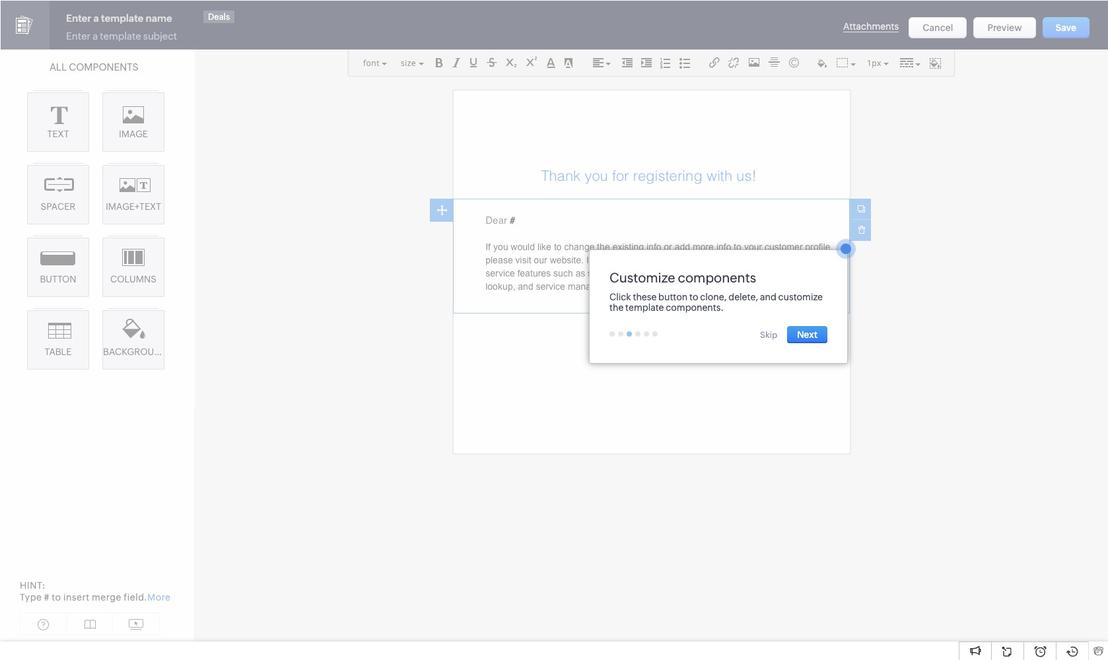 Task type: vqa. For each thing, say whether or not it's contained in the screenshot.
the Reports "link" at the left of the page
no



Task type: locate. For each thing, give the bounding box(es) containing it.
image+text link
[[102, 165, 165, 225]]

click
[[610, 292, 631, 303]]

all
[[50, 61, 67, 73]]

None button
[[912, 13, 970, 34], [976, 13, 1038, 34], [1043, 13, 1090, 34], [909, 17, 968, 38], [974, 17, 1037, 38], [1043, 17, 1090, 38], [912, 13, 970, 34], [976, 13, 1038, 34], [1043, 13, 1090, 34], [909, 17, 968, 38], [974, 17, 1037, 38], [1043, 17, 1090, 38]]

template
[[626, 303, 664, 313]]

deals for enter a template name text field
[[208, 12, 230, 22]]

attachments
[[846, 17, 902, 27], [844, 21, 899, 32]]

1 horizontal spatial deals
[[208, 12, 230, 22]]

button link
[[27, 238, 89, 297]]

text link
[[27, 93, 89, 152]]

next link
[[788, 326, 828, 344]]

0 horizontal spatial deals
[[159, 11, 180, 21]]

button
[[659, 292, 688, 303]]

Enter a template subject text field
[[63, 30, 195, 43]]

components
[[69, 61, 139, 73]]

image
[[119, 129, 148, 139]]

the
[[610, 303, 624, 313]]

and
[[760, 292, 777, 303]]

alert
[[56, 27, 78, 38]]

columns link
[[102, 238, 165, 297]]

button
[[40, 274, 76, 285]]

deals
[[159, 11, 180, 21], [208, 12, 230, 22]]

clone,
[[700, 292, 727, 303]]

all components
[[50, 61, 139, 73]]

background
[[103, 347, 168, 357]]



Task type: describe. For each thing, give the bounding box(es) containing it.
delete,
[[729, 292, 758, 303]]

image link
[[102, 93, 165, 152]]

text
[[47, 129, 69, 139]]

deal
[[34, 27, 54, 38]]

big deal alert
[[17, 27, 78, 38]]

Enter a template name text field
[[63, 11, 205, 26]]

customize
[[779, 292, 823, 303]]

skip
[[760, 330, 778, 340]]

columns
[[110, 274, 157, 285]]

next
[[797, 330, 818, 340]]

customize components click these button to clone, delete, and customize the template components.
[[610, 270, 823, 313]]

customize
[[610, 270, 675, 285]]

spacer link
[[27, 165, 89, 225]]

Enter a template name text field
[[13, 10, 155, 23]]

to
[[690, 292, 698, 303]]

table
[[45, 347, 72, 357]]

big
[[17, 27, 32, 38]]

components
[[678, 270, 756, 285]]

table link
[[27, 311, 89, 370]]

deals for enter a template name text box
[[159, 11, 180, 21]]

spacer
[[41, 202, 76, 212]]

these
[[633, 292, 657, 303]]

skip link
[[760, 330, 778, 340]]

components.
[[666, 303, 724, 313]]

background link
[[102, 311, 168, 370]]

image+text
[[106, 202, 161, 212]]



